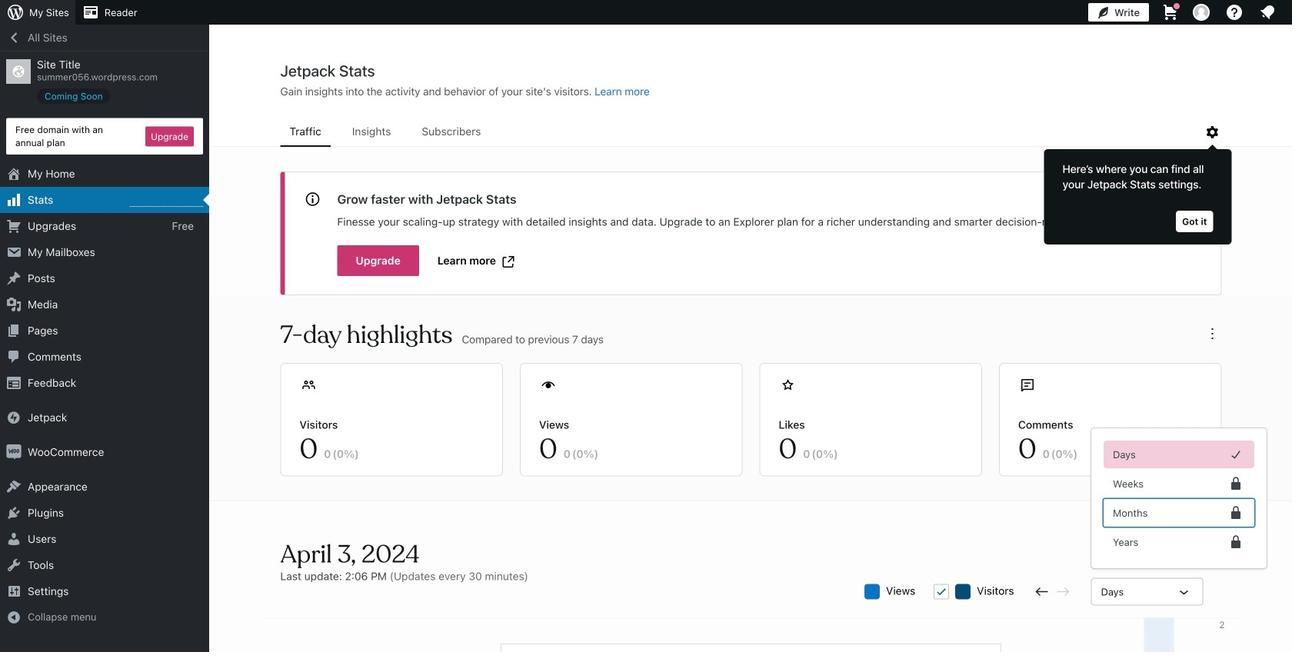 Task type: vqa. For each thing, say whether or not it's contained in the screenshot.
LAUNCHPAD CHECKLIST Element
no



Task type: locate. For each thing, give the bounding box(es) containing it.
0 vertical spatial img image
[[6, 410, 22, 426]]

option group
[[1104, 441, 1255, 556]]

None button
[[1104, 441, 1255, 469], [1104, 470, 1255, 498], [1104, 499, 1255, 527], [1104, 529, 1255, 556], [1104, 441, 1255, 469], [1104, 470, 1255, 498], [1104, 499, 1255, 527], [1104, 529, 1255, 556]]

my shopping cart image
[[1162, 3, 1180, 22]]

jetpack stats main content
[[210, 61, 1293, 652]]

None checkbox
[[934, 584, 950, 600]]

2 img image from the top
[[6, 445, 22, 460]]

manage your notifications image
[[1259, 3, 1277, 22]]

my profile image
[[1193, 4, 1210, 21]]

menu
[[280, 118, 1204, 147]]

tooltip
[[1037, 142, 1232, 245]]

close image
[[1185, 191, 1203, 209]]

1 vertical spatial img image
[[6, 445, 22, 460]]

img image
[[6, 410, 22, 426], [6, 445, 22, 460]]



Task type: describe. For each thing, give the bounding box(es) containing it.
help image
[[1226, 3, 1244, 22]]

1 img image from the top
[[6, 410, 22, 426]]

menu inside jetpack stats main content
[[280, 118, 1204, 147]]

none checkbox inside jetpack stats main content
[[934, 584, 950, 600]]

highest hourly views 0 image
[[130, 197, 203, 207]]



